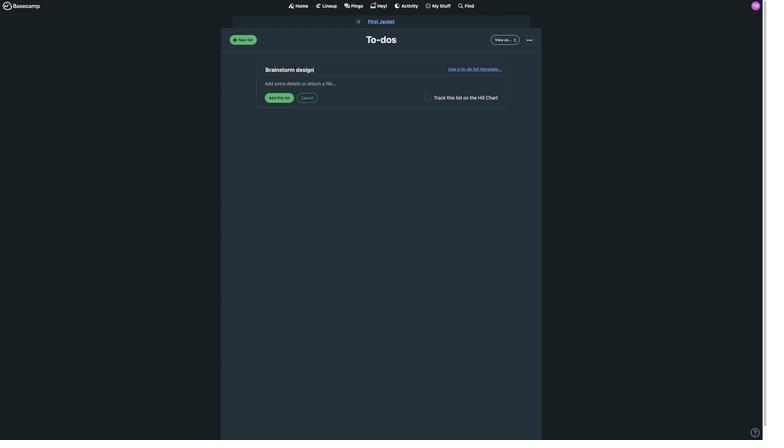 Task type: locate. For each thing, give the bounding box(es) containing it.
2 vertical spatial list
[[456, 95, 462, 101]]

view as…
[[495, 37, 512, 42]]

None submit
[[265, 93, 294, 103]]

first jacket
[[368, 19, 395, 24]]

pings button
[[344, 3, 363, 9]]

list
[[248, 37, 253, 42], [474, 66, 479, 72], [456, 95, 462, 101]]

first jacket link
[[368, 19, 395, 24]]

my stuff
[[432, 3, 451, 8]]

Name this list… text field
[[266, 66, 449, 74]]

jacket
[[380, 19, 395, 24]]

1 horizontal spatial list
[[456, 95, 462, 101]]

list left on
[[456, 95, 462, 101]]

main element
[[0, 0, 763, 12]]

lineup link
[[315, 3, 337, 9]]

list right do
[[474, 66, 479, 72]]

new
[[239, 37, 247, 42]]

this
[[447, 95, 455, 101]]

hey!
[[377, 3, 387, 8]]

new list
[[239, 37, 253, 42]]

use
[[449, 66, 456, 72]]

a
[[458, 66, 460, 72]]

hill chart
[[478, 95, 498, 101]]

track this list on the hill chart
[[434, 95, 498, 101]]

stuff
[[440, 3, 451, 8]]

0 vertical spatial list
[[248, 37, 253, 42]]

find button
[[458, 3, 474, 9]]

view
[[495, 37, 504, 42]]

None text field
[[265, 79, 498, 87]]

2 horizontal spatial list
[[474, 66, 479, 72]]

cancel button
[[297, 93, 318, 103]]

use a to-do list template... link
[[449, 66, 502, 74]]

list right new
[[248, 37, 253, 42]]



Task type: describe. For each thing, give the bounding box(es) containing it.
home link
[[289, 3, 308, 9]]

find
[[465, 3, 474, 8]]

tyler black image
[[752, 1, 761, 10]]

view as… button
[[491, 35, 520, 45]]

activity link
[[395, 3, 418, 9]]

home
[[296, 3, 308, 8]]

on
[[463, 95, 469, 101]]

use a to-do list template...
[[449, 66, 502, 72]]

activity
[[402, 3, 418, 8]]

my stuff button
[[425, 3, 451, 9]]

switch accounts image
[[2, 1, 40, 11]]

first
[[368, 19, 378, 24]]

cancel
[[301, 96, 314, 100]]

my
[[432, 3, 439, 8]]

track
[[434, 95, 446, 101]]

to-
[[461, 66, 467, 72]]

0 horizontal spatial list
[[248, 37, 253, 42]]

to-
[[366, 34, 381, 45]]

dos
[[381, 34, 397, 45]]

new list link
[[230, 35, 257, 45]]

to-dos
[[366, 34, 397, 45]]

1 vertical spatial list
[[474, 66, 479, 72]]

template...
[[481, 66, 502, 72]]

pings
[[351, 3, 363, 8]]

hey! button
[[370, 2, 387, 9]]

the
[[470, 95, 477, 101]]

do
[[467, 66, 472, 72]]

lineup
[[323, 3, 337, 8]]

as…
[[505, 37, 512, 42]]



Task type: vqa. For each thing, say whether or not it's contained in the screenshot.
ends
no



